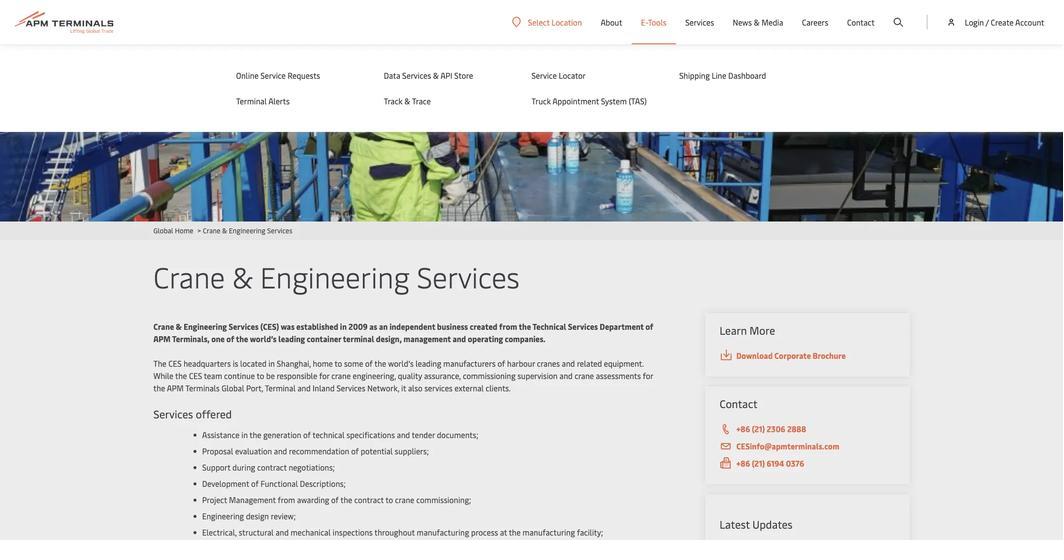 Task type: locate. For each thing, give the bounding box(es) containing it.
terminal inside the ces headquarters is located in shanghai, home to some of the world's leading manufacturers of harbour cranes and related equipment. while the ces team continue to be responsible for crane engineering, quality assurance, commissioning supervision and crane assessments for the apm terminals global port, terminal and inland services network, it also services external clients.
[[265, 383, 296, 393]]

1 horizontal spatial contact
[[847, 17, 875, 28]]

and down business
[[453, 333, 466, 344]]

2306
[[767, 423, 785, 434]]

1 vertical spatial in
[[268, 358, 275, 369]]

select location button
[[512, 16, 582, 27]]

recommendation
[[289, 446, 349, 456]]

from up the review;
[[278, 494, 295, 505]]

(21) left 6194
[[752, 458, 765, 469]]

location
[[552, 16, 582, 27]]

1 vertical spatial apm
[[167, 383, 184, 393]]

2 vertical spatial crane
[[153, 321, 174, 332]]

ces up terminals
[[189, 370, 202, 381]]

leading inside the ces headquarters is located in shanghai, home to some of the world's leading manufacturers of harbour cranes and related equipment. while the ces team continue to be responsible for crane engineering, quality assurance, commissioning supervision and crane assessments for the apm terminals global port, terminal and inland services network, it also services external clients.
[[416, 358, 441, 369]]

home
[[313, 358, 333, 369]]

1 horizontal spatial to
[[335, 358, 342, 369]]

contract up development of functional descriptions;
[[257, 462, 287, 473]]

2 service from the left
[[532, 70, 557, 81]]

world's inside crane & engineering services (ces) was established in 2009 as an independent business created from the technical services department of apm terminals, one of the world's leading container terminal design, management and operating companies.
[[250, 333, 277, 344]]

1 horizontal spatial ces
[[189, 370, 202, 381]]

in inside crane & engineering services (ces) was established in 2009 as an independent business created from the technical services department of apm terminals, one of the world's leading container terminal design, management and operating companies.
[[340, 321, 347, 332]]

news & media button
[[733, 0, 783, 44]]

services inside the ces headquarters is located in shanghai, home to some of the world's leading manufacturers of harbour cranes and related equipment. while the ces team continue to be responsible for crane engineering, quality assurance, commissioning supervision and crane assessments for the apm terminals global port, terminal and inland services network, it also services external clients.
[[337, 383, 365, 393]]

terminal
[[236, 96, 267, 106], [265, 383, 296, 393]]

established
[[296, 321, 338, 332]]

apm down while
[[167, 383, 184, 393]]

0 horizontal spatial contract
[[257, 462, 287, 473]]

for up inland on the bottom of page
[[319, 370, 329, 381]]

crane up electrical, structural and mechanical inspections throughout manufacturing process at the manufacturing facility;
[[395, 494, 414, 505]]

facility;
[[577, 527, 603, 538]]

of up the proposal evaluation and recommendation of potential suppliers;
[[303, 429, 311, 440]]

crane & engineering services
[[153, 257, 520, 296]]

potential
[[361, 446, 393, 456]]

0 vertical spatial leading
[[278, 333, 305, 344]]

0 horizontal spatial ces
[[168, 358, 182, 369]]

in left 2009 at the bottom left of the page
[[340, 321, 347, 332]]

pic 14 image
[[0, 44, 1063, 222]]

1 vertical spatial global
[[222, 383, 244, 393]]

one
[[211, 333, 225, 344]]

download corporate brochure
[[736, 350, 846, 361]]

>
[[197, 226, 201, 235]]

structural
[[239, 527, 274, 538]]

1 vertical spatial to
[[257, 370, 264, 381]]

0 vertical spatial contract
[[257, 462, 287, 473]]

the up companies.
[[519, 321, 531, 332]]

alerts
[[268, 96, 290, 106]]

2 horizontal spatial in
[[340, 321, 347, 332]]

+86 left 6194
[[736, 458, 750, 469]]

0 vertical spatial from
[[499, 321, 517, 332]]

1 horizontal spatial manufacturing
[[523, 527, 575, 538]]

1 (21) from the top
[[752, 423, 765, 434]]

world's down (ces)
[[250, 333, 277, 344]]

dashboard
[[728, 70, 766, 81]]

in up evaluation
[[241, 429, 248, 440]]

online service requests
[[236, 70, 320, 81]]

leading up assurance,
[[416, 358, 441, 369]]

service
[[260, 70, 286, 81], [532, 70, 557, 81]]

of up management
[[251, 478, 259, 489]]

and up suppliers;
[[397, 429, 410, 440]]

from up companies.
[[499, 321, 517, 332]]

the right while
[[175, 370, 187, 381]]

global left home
[[153, 226, 173, 235]]

service right online
[[260, 70, 286, 81]]

(21) for 6194
[[752, 458, 765, 469]]

create
[[991, 17, 1014, 28]]

1 horizontal spatial service
[[532, 70, 557, 81]]

of left potential in the left of the page
[[351, 446, 359, 456]]

electrical, structural and mechanical inspections throughout manufacturing process at the manufacturing facility;
[[202, 527, 603, 538]]

to
[[335, 358, 342, 369], [257, 370, 264, 381], [386, 494, 393, 505]]

online
[[236, 70, 259, 81]]

1 horizontal spatial global
[[222, 383, 244, 393]]

/
[[986, 17, 989, 28]]

1 vertical spatial world's
[[388, 358, 414, 369]]

e-tools button
[[641, 0, 667, 44]]

apm
[[153, 333, 171, 344], [167, 383, 184, 393]]

1 horizontal spatial from
[[499, 321, 517, 332]]

the ces headquarters is located in shanghai, home to some of the world's leading manufacturers of harbour cranes and related equipment. while the ces team continue to be responsible for crane engineering, quality assurance, commissioning supervision and crane assessments for the apm terminals global port, terminal and inland services network, it also services external clients.
[[153, 358, 653, 393]]

world's up quality
[[388, 358, 414, 369]]

shipping line dashboard
[[679, 70, 766, 81]]

0 vertical spatial ces
[[168, 358, 182, 369]]

0 vertical spatial (21)
[[752, 423, 765, 434]]

the down descriptions;
[[341, 494, 352, 505]]

media
[[762, 17, 783, 28]]

0 horizontal spatial leading
[[278, 333, 305, 344]]

tools
[[648, 17, 667, 28]]

1 vertical spatial crane
[[153, 257, 225, 296]]

service up truck
[[532, 70, 557, 81]]

during
[[232, 462, 255, 473]]

crane
[[331, 370, 351, 381], [575, 370, 594, 381], [395, 494, 414, 505]]

1 horizontal spatial leading
[[416, 358, 441, 369]]

data
[[384, 70, 400, 81]]

crane up the terminals,
[[153, 321, 174, 332]]

1 vertical spatial +86
[[736, 458, 750, 469]]

0 horizontal spatial to
[[257, 370, 264, 381]]

& inside popup button
[[754, 17, 760, 28]]

brochure
[[813, 350, 846, 361]]

descriptions;
[[300, 478, 346, 489]]

electrical,
[[202, 527, 237, 538]]

to left some
[[335, 358, 342, 369]]

and inside crane & engineering services (ces) was established in 2009 as an independent business created from the technical services department of apm terminals, one of the world's leading container terminal design, management and operating companies.
[[453, 333, 466, 344]]

ces right the
[[168, 358, 182, 369]]

of right the one
[[226, 333, 234, 344]]

for down equipment.
[[643, 370, 653, 381]]

crane down home
[[153, 257, 225, 296]]

process
[[471, 527, 498, 538]]

news
[[733, 17, 752, 28]]

department
[[600, 321, 644, 332]]

1 horizontal spatial crane
[[395, 494, 414, 505]]

0 vertical spatial world's
[[250, 333, 277, 344]]

0 horizontal spatial in
[[241, 429, 248, 440]]

(21) left 2306
[[752, 423, 765, 434]]

to left be
[[257, 370, 264, 381]]

technical
[[533, 321, 566, 332]]

crane down related at bottom
[[575, 370, 594, 381]]

home
[[175, 226, 193, 235]]

& inside crane & engineering services (ces) was established in 2009 as an independent business created from the technical services department of apm terminals, one of the world's leading container terminal design, management and operating companies.
[[176, 321, 182, 332]]

be
[[266, 370, 275, 381]]

about button
[[601, 0, 622, 44]]

1 vertical spatial leading
[[416, 358, 441, 369]]

+86 (21) 2306 2888
[[736, 423, 806, 434]]

development of functional descriptions;
[[202, 478, 346, 489]]

1 vertical spatial (21)
[[752, 458, 765, 469]]

0 vertical spatial +86
[[736, 423, 750, 434]]

cesinfo@apmterminals.com link
[[720, 440, 895, 453]]

from
[[499, 321, 517, 332], [278, 494, 295, 505]]

companies.
[[505, 333, 546, 344]]

global home link
[[153, 226, 193, 235]]

quality
[[398, 370, 422, 381]]

2 horizontal spatial to
[[386, 494, 393, 505]]

commissioning;
[[416, 494, 471, 505]]

shipping
[[679, 70, 710, 81]]

contact
[[847, 17, 875, 28], [720, 396, 758, 411]]

design,
[[376, 333, 402, 344]]

+86 (21) 6194 0376
[[736, 458, 804, 469]]

system
[[601, 96, 627, 106]]

crane & engineering services (ces) was established in 2009 as an independent business created from the technical services department of apm terminals, one of the world's leading container terminal design, management and operating companies.
[[153, 321, 653, 344]]

project
[[202, 494, 227, 505]]

1 vertical spatial terminal
[[265, 383, 296, 393]]

inspections
[[333, 527, 373, 538]]

contact right careers dropdown button
[[847, 17, 875, 28]]

manufacturing left "facility;"
[[523, 527, 575, 538]]

crane for crane & engineering services (ces) was established in 2009 as an independent business created from the technical services department of apm terminals, one of the world's leading container terminal design, management and operating companies.
[[153, 321, 174, 332]]

manufacturing down commissioning;
[[417, 527, 469, 538]]

and down responsible
[[298, 383, 311, 393]]

apm inside crane & engineering services (ces) was established in 2009 as an independent business created from the technical services department of apm terminals, one of the world's leading container terminal design, management and operating companies.
[[153, 333, 171, 344]]

(21) inside 'link'
[[752, 458, 765, 469]]

& for crane & engineering services
[[232, 257, 253, 296]]

1 vertical spatial contact
[[720, 396, 758, 411]]

contract up inspections
[[354, 494, 384, 505]]

0 vertical spatial to
[[335, 358, 342, 369]]

apm up the
[[153, 333, 171, 344]]

global home > crane & engineering services
[[153, 226, 292, 235]]

+86 (21) 6194 0376 link
[[720, 457, 895, 470]]

engineering inside crane & engineering services (ces) was established in 2009 as an independent business created from the technical services department of apm terminals, one of the world's leading container terminal design, management and operating companies.
[[184, 321, 227, 332]]

1 horizontal spatial world's
[[388, 358, 414, 369]]

contact up +86 (21) 2306 2888 on the right bottom
[[720, 396, 758, 411]]

and down generation
[[274, 446, 287, 456]]

0 horizontal spatial for
[[319, 370, 329, 381]]

0 vertical spatial apm
[[153, 333, 171, 344]]

management
[[404, 333, 451, 344]]

1 horizontal spatial contract
[[354, 494, 384, 505]]

2 vertical spatial in
[[241, 429, 248, 440]]

generation
[[263, 429, 301, 440]]

crane
[[203, 226, 220, 235], [153, 257, 225, 296], [153, 321, 174, 332]]

0 horizontal spatial world's
[[250, 333, 277, 344]]

crane right >
[[203, 226, 220, 235]]

team
[[204, 370, 222, 381]]

+86 for +86 (21) 6194 0376
[[736, 458, 750, 469]]

and
[[453, 333, 466, 344], [562, 358, 575, 369], [560, 370, 573, 381], [298, 383, 311, 393], [397, 429, 410, 440], [274, 446, 287, 456], [276, 527, 289, 538]]

2 manufacturing from the left
[[523, 527, 575, 538]]

1 horizontal spatial for
[[643, 370, 653, 381]]

1 horizontal spatial in
[[268, 358, 275, 369]]

leading down the was
[[278, 333, 305, 344]]

0 vertical spatial global
[[153, 226, 173, 235]]

services
[[424, 383, 453, 393]]

+86 left 2306
[[736, 423, 750, 434]]

e-tools
[[641, 17, 667, 28]]

crane inside crane & engineering services (ces) was established in 2009 as an independent business created from the technical services department of apm terminals, one of the world's leading container terminal design, management and operating companies.
[[153, 321, 174, 332]]

0 horizontal spatial from
[[278, 494, 295, 505]]

harbour
[[507, 358, 535, 369]]

track
[[384, 96, 403, 106]]

+86 (21) 2306 2888 link
[[720, 423, 895, 436]]

terminal down be
[[265, 383, 296, 393]]

global down continue
[[222, 383, 244, 393]]

2 +86 from the top
[[736, 458, 750, 469]]

in up be
[[268, 358, 275, 369]]

crane down some
[[331, 370, 351, 381]]

2 for from the left
[[643, 370, 653, 381]]

api
[[441, 70, 452, 81]]

0 horizontal spatial manufacturing
[[417, 527, 469, 538]]

project management from awarding of the contract to crane commissioning;
[[202, 494, 471, 505]]

services
[[685, 17, 714, 28], [402, 70, 431, 81], [267, 226, 292, 235], [417, 257, 520, 296], [229, 321, 259, 332], [568, 321, 598, 332], [337, 383, 365, 393], [153, 407, 193, 422]]

+86 inside 'link'
[[736, 458, 750, 469]]

& for track & trace
[[405, 96, 410, 106]]

functional
[[261, 478, 298, 489]]

for
[[319, 370, 329, 381], [643, 370, 653, 381]]

0 vertical spatial in
[[340, 321, 347, 332]]

more
[[750, 323, 775, 338]]

2 (21) from the top
[[752, 458, 765, 469]]

1 vertical spatial contract
[[354, 494, 384, 505]]

0 horizontal spatial service
[[260, 70, 286, 81]]

an
[[379, 321, 388, 332]]

review;
[[271, 511, 296, 521]]

to up "throughout"
[[386, 494, 393, 505]]

terminal
[[343, 333, 374, 344]]

as
[[369, 321, 377, 332]]

1 +86 from the top
[[736, 423, 750, 434]]

(21)
[[752, 423, 765, 434], [752, 458, 765, 469]]

0 horizontal spatial global
[[153, 226, 173, 235]]

terminal down online
[[236, 96, 267, 106]]



Task type: describe. For each thing, give the bounding box(es) containing it.
support during contract negotiations;
[[202, 462, 335, 473]]

requests
[[288, 70, 320, 81]]

the down while
[[153, 383, 165, 393]]

track & trace link
[[384, 96, 512, 106]]

services button
[[685, 0, 714, 44]]

0 vertical spatial contact
[[847, 17, 875, 28]]

and right cranes
[[562, 358, 575, 369]]

service locator link
[[532, 70, 660, 81]]

2888
[[787, 423, 806, 434]]

download corporate brochure link
[[720, 350, 895, 362]]

commissioning
[[463, 370, 516, 381]]

& for crane & engineering services (ces) was established in 2009 as an independent business created from the technical services department of apm terminals, one of the world's leading container terminal design, management and operating companies.
[[176, 321, 182, 332]]

manufacturers
[[443, 358, 496, 369]]

login
[[965, 17, 984, 28]]

was
[[281, 321, 295, 332]]

equipment.
[[604, 358, 644, 369]]

latest
[[720, 517, 750, 532]]

independent
[[390, 321, 435, 332]]

negotiations;
[[289, 462, 335, 473]]

headquarters
[[184, 358, 231, 369]]

of up engineering,
[[365, 358, 373, 369]]

truck
[[532, 96, 551, 106]]

while
[[153, 370, 173, 381]]

cesinfo@apmterminals.com
[[736, 441, 840, 452]]

the right at
[[509, 527, 521, 538]]

network,
[[367, 383, 399, 393]]

world's inside the ces headquarters is located in shanghai, home to some of the world's leading manufacturers of harbour cranes and related equipment. while the ces team continue to be responsible for crane engineering, quality assurance, commissioning supervision and crane assessments for the apm terminals global port, terminal and inland services network, it also services external clients.
[[388, 358, 414, 369]]

account
[[1015, 17, 1044, 28]]

1 for from the left
[[319, 370, 329, 381]]

0 vertical spatial terminal
[[236, 96, 267, 106]]

service locator
[[532, 70, 586, 81]]

assistance
[[202, 429, 240, 440]]

apm inside the ces headquarters is located in shanghai, home to some of the world's leading manufacturers of harbour cranes and related equipment. while the ces team continue to be responsible for crane engineering, quality assurance, commissioning supervision and crane assessments for the apm terminals global port, terminal and inland services network, it also services external clients.
[[167, 383, 184, 393]]

located
[[240, 358, 267, 369]]

in inside the ces headquarters is located in shanghai, home to some of the world's leading manufacturers of harbour cranes and related equipment. while the ces team continue to be responsible for crane engineering, quality assurance, commissioning supervision and crane assessments for the apm terminals global port, terminal and inland services network, it also services external clients.
[[268, 358, 275, 369]]

technical
[[313, 429, 345, 440]]

updates
[[753, 517, 793, 532]]

cranes
[[537, 358, 560, 369]]

data services & api store link
[[384, 70, 512, 81]]

the up evaluation
[[250, 429, 261, 440]]

assessments
[[596, 370, 641, 381]]

development
[[202, 478, 249, 489]]

1 vertical spatial from
[[278, 494, 295, 505]]

2 vertical spatial to
[[386, 494, 393, 505]]

the up engineering,
[[375, 358, 386, 369]]

from inside crane & engineering services (ces) was established in 2009 as an independent business created from the technical services department of apm terminals, one of the world's leading container terminal design, management and operating companies.
[[499, 321, 517, 332]]

management
[[229, 494, 276, 505]]

the right the one
[[236, 333, 248, 344]]

awarding
[[297, 494, 329, 505]]

assurance,
[[424, 370, 461, 381]]

of right department
[[646, 321, 653, 332]]

download
[[736, 350, 773, 361]]

specifications
[[347, 429, 395, 440]]

terminal alerts link
[[236, 96, 364, 106]]

terminal alerts
[[236, 96, 290, 106]]

2 horizontal spatial crane
[[575, 370, 594, 381]]

it
[[401, 383, 406, 393]]

design
[[246, 511, 269, 521]]

(21) for 2306
[[752, 423, 765, 434]]

shipping line dashboard link
[[679, 70, 807, 81]]

data services & api store
[[384, 70, 473, 81]]

proposal evaluation and recommendation of potential suppliers;
[[202, 446, 429, 456]]

evaluation
[[235, 446, 272, 456]]

global inside the ces headquarters is located in shanghai, home to some of the world's leading manufacturers of harbour cranes and related equipment. while the ces team continue to be responsible for crane engineering, quality assurance, commissioning supervision and crane assessments for the apm terminals global port, terminal and inland services network, it also services external clients.
[[222, 383, 244, 393]]

corporate
[[775, 350, 811, 361]]

0376
[[786, 458, 804, 469]]

terminals
[[185, 383, 220, 393]]

0 vertical spatial crane
[[203, 226, 220, 235]]

trace
[[412, 96, 431, 106]]

also
[[408, 383, 423, 393]]

services offered
[[153, 407, 232, 422]]

business
[[437, 321, 468, 332]]

appointment
[[553, 96, 599, 106]]

of down descriptions;
[[331, 494, 339, 505]]

1 service from the left
[[260, 70, 286, 81]]

select
[[528, 16, 550, 27]]

container
[[307, 333, 341, 344]]

select location
[[528, 16, 582, 27]]

supervision
[[518, 370, 558, 381]]

latest updates
[[720, 517, 795, 532]]

external
[[455, 383, 484, 393]]

offered
[[196, 407, 232, 422]]

leading inside crane & engineering services (ces) was established in 2009 as an independent business created from the technical services department of apm terminals, one of the world's leading container terminal design, management and operating companies.
[[278, 333, 305, 344]]

of up commissioning
[[498, 358, 505, 369]]

documents;
[[437, 429, 478, 440]]

shanghai,
[[277, 358, 311, 369]]

locator
[[559, 70, 586, 81]]

1 vertical spatial ces
[[189, 370, 202, 381]]

online service requests link
[[236, 70, 364, 81]]

and down the review;
[[276, 527, 289, 538]]

+86 for +86 (21) 2306 2888
[[736, 423, 750, 434]]

the
[[153, 358, 166, 369]]

crane for crane & engineering services
[[153, 257, 225, 296]]

and down cranes
[[560, 370, 573, 381]]

is
[[233, 358, 238, 369]]

terminals,
[[172, 333, 210, 344]]

operating
[[468, 333, 503, 344]]

engineering design review;
[[202, 511, 296, 521]]

0 horizontal spatial contact
[[720, 396, 758, 411]]

engineering,
[[353, 370, 396, 381]]

0 horizontal spatial crane
[[331, 370, 351, 381]]

1 manufacturing from the left
[[417, 527, 469, 538]]

& for news & media
[[754, 17, 760, 28]]



Task type: vqa. For each thing, say whether or not it's contained in the screenshot.
second "it's"
no



